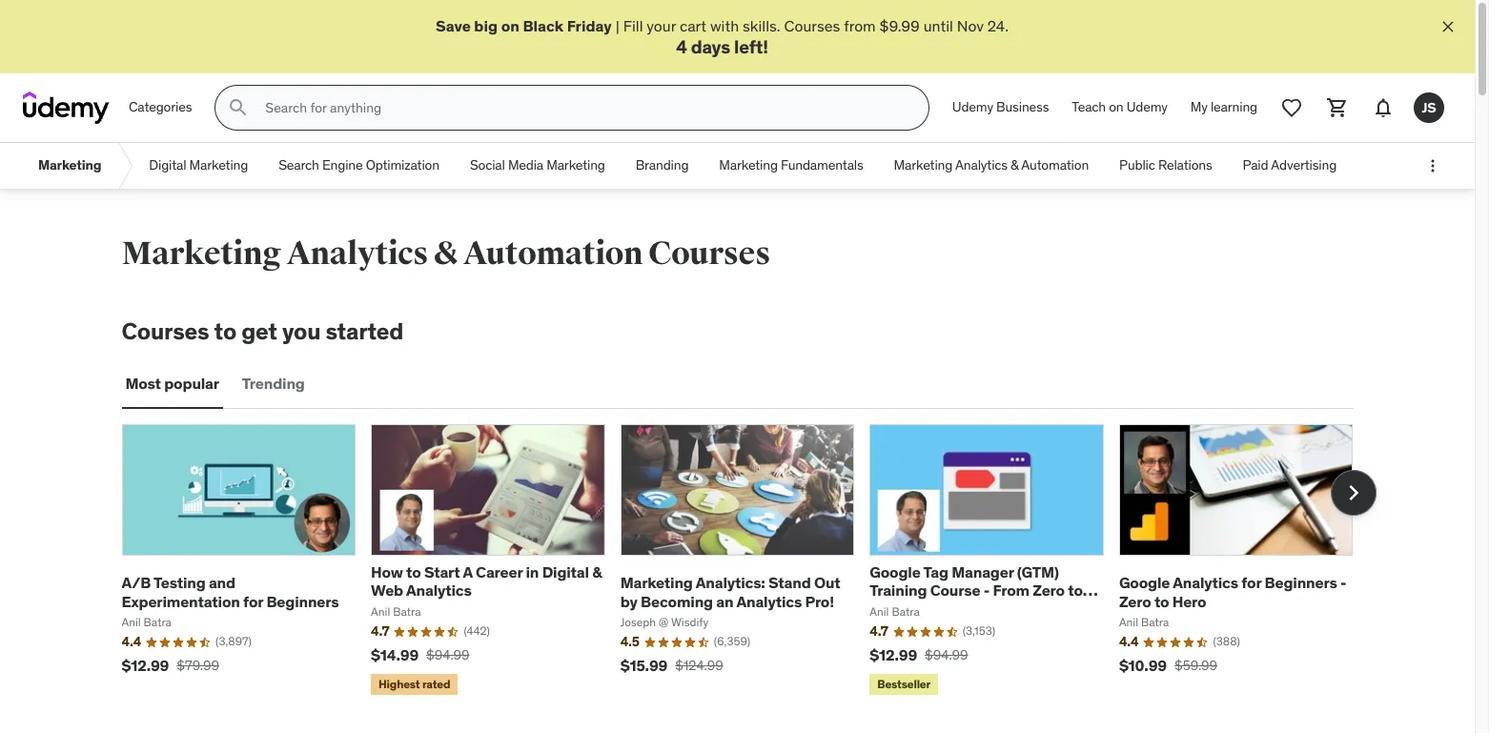 Task type: describe. For each thing, give the bounding box(es) containing it.
for inside a/b testing and experimentation for beginners
[[243, 592, 263, 611]]

advertising
[[1271, 157, 1337, 174]]

by
[[620, 592, 637, 611]]

media
[[508, 157, 543, 174]]

save big on black friday | fill your cart with skills. courses from $9.99 until nov 24. 4 days left!
[[436, 16, 1009, 59]]

trending
[[242, 374, 305, 393]]

save
[[436, 16, 471, 35]]

training
[[870, 581, 927, 600]]

$9.99
[[879, 16, 920, 35]]

arrow pointing to subcategory menu links image
[[117, 143, 134, 189]]

(gtm)
[[1017, 563, 1059, 582]]

zero inside google tag manager (gtm) training course - from zero to hero
[[1033, 581, 1065, 600]]

carousel element
[[122, 424, 1376, 699]]

most popular button
[[122, 361, 223, 407]]

marketing for marketing analytics: stand out by becoming an analytics pro!
[[620, 573, 693, 592]]

teach on udemy link
[[1060, 85, 1179, 131]]

becoming
[[641, 592, 713, 611]]

courses inside save big on black friday | fill your cart with skills. courses from $9.99 until nov 24. 4 days left!
[[784, 16, 840, 35]]

udemy business
[[952, 99, 1049, 116]]

google tag manager (gtm) training course - from zero to hero link
[[870, 563, 1098, 618]]

google tag manager (gtm) training course - from zero to hero
[[870, 563, 1083, 618]]

shopping cart with 0 items image
[[1326, 96, 1349, 119]]

digital marketing link
[[134, 143, 263, 189]]

marketing for marketing analytics & automation courses
[[122, 234, 281, 274]]

from
[[844, 16, 876, 35]]

digital inside "link"
[[149, 157, 186, 174]]

zero inside google analytics for beginners - zero to hero
[[1119, 592, 1151, 611]]

categories
[[129, 99, 192, 116]]

search engine optimization
[[279, 157, 439, 174]]

social media marketing
[[470, 157, 605, 174]]

|
[[616, 16, 620, 35]]

a/b
[[122, 573, 151, 592]]

to inside google analytics for beginners - zero to hero
[[1154, 592, 1169, 611]]

marketing analytics: stand out by becoming an analytics pro!
[[620, 573, 840, 611]]

marketing for marketing analytics & automation
[[894, 157, 953, 174]]

how
[[371, 563, 403, 582]]

teach
[[1072, 99, 1106, 116]]

submit search image
[[227, 96, 250, 119]]

categories button
[[117, 85, 203, 131]]

to inside google tag manager (gtm) training course - from zero to hero
[[1068, 581, 1083, 600]]

manager
[[952, 563, 1014, 582]]

search engine optimization link
[[263, 143, 455, 189]]

branding link
[[620, 143, 704, 189]]

my learning link
[[1179, 85, 1269, 131]]

js link
[[1406, 85, 1452, 131]]

your
[[647, 16, 676, 35]]

black
[[523, 16, 564, 35]]

you
[[282, 317, 321, 346]]

analytics inside marketing analytics: stand out by becoming an analytics pro!
[[736, 592, 802, 611]]

search
[[279, 157, 319, 174]]

wishlist image
[[1280, 96, 1303, 119]]

optimization
[[366, 157, 439, 174]]

web
[[371, 581, 403, 600]]

popular
[[164, 374, 219, 393]]

1 udemy from the left
[[952, 99, 993, 116]]

big
[[474, 16, 498, 35]]

analytics for marketing analytics & automation
[[955, 157, 1008, 174]]

an
[[716, 592, 734, 611]]

close image
[[1439, 17, 1458, 36]]

business
[[996, 99, 1049, 116]]

analytics:
[[696, 573, 765, 592]]

my
[[1190, 99, 1208, 116]]

how to start a career in digital & web analytics link
[[371, 563, 602, 600]]

courses to get you started
[[122, 317, 404, 346]]

experimentation
[[122, 592, 240, 611]]

marketing analytics & automation courses
[[122, 234, 770, 274]]

testing
[[153, 573, 206, 592]]

in
[[526, 563, 539, 582]]

hero inside google analytics for beginners - zero to hero
[[1172, 592, 1206, 611]]

udemy business link
[[941, 85, 1060, 131]]

public
[[1119, 157, 1155, 174]]

24.
[[987, 16, 1009, 35]]

started
[[326, 317, 404, 346]]

marketing analytics: stand out by becoming an analytics pro! link
[[620, 573, 840, 611]]

marketing link
[[23, 143, 117, 189]]

& inside 'how to start a career in digital & web analytics'
[[592, 563, 602, 582]]



Task type: locate. For each thing, give the bounding box(es) containing it.
1 horizontal spatial courses
[[648, 234, 770, 274]]

0 vertical spatial &
[[1011, 157, 1019, 174]]

0 horizontal spatial courses
[[122, 317, 209, 346]]

2 vertical spatial &
[[592, 563, 602, 582]]

next image
[[1338, 478, 1368, 508]]

marketing inside marketing fundamentals link
[[719, 157, 778, 174]]

stand
[[768, 573, 811, 592]]

marketing analytics & automation
[[894, 157, 1089, 174]]

1 horizontal spatial automation
[[1021, 157, 1089, 174]]

google for zero
[[1119, 573, 1170, 592]]

course
[[930, 581, 980, 600]]

automation for marketing analytics & automation
[[1021, 157, 1089, 174]]

tag
[[923, 563, 948, 582]]

- left from
[[984, 581, 990, 600]]

marketing inside social media marketing link
[[546, 157, 605, 174]]

& for marketing analytics & automation
[[1011, 157, 1019, 174]]

0 horizontal spatial beginners
[[266, 592, 339, 611]]

with
[[710, 16, 739, 35]]

beginners
[[1265, 573, 1337, 592], [266, 592, 339, 611]]

google analytics for beginners - zero to hero link
[[1119, 573, 1346, 611]]

social
[[470, 157, 505, 174]]

0 horizontal spatial zero
[[1033, 581, 1065, 600]]

0 vertical spatial digital
[[149, 157, 186, 174]]

google inside google tag manager (gtm) training course - from zero to hero
[[870, 563, 921, 582]]

0 horizontal spatial automation
[[463, 234, 643, 274]]

marketing
[[38, 157, 101, 174], [189, 157, 248, 174], [546, 157, 605, 174], [719, 157, 778, 174], [894, 157, 953, 174], [122, 234, 281, 274], [620, 573, 693, 592]]

paid advertising link
[[1227, 143, 1352, 189]]

to
[[214, 317, 236, 346], [406, 563, 421, 582], [1068, 581, 1083, 600], [1154, 592, 1169, 611]]

0 horizontal spatial for
[[243, 592, 263, 611]]

analytics inside 'how to start a career in digital & web analytics'
[[406, 581, 472, 600]]

skills.
[[743, 16, 780, 35]]

trending button
[[238, 361, 309, 407]]

2 vertical spatial courses
[[122, 317, 209, 346]]

on right "big"
[[501, 16, 519, 35]]

1 horizontal spatial for
[[1241, 573, 1261, 592]]

1 vertical spatial automation
[[463, 234, 643, 274]]

0 horizontal spatial udemy
[[952, 99, 993, 116]]

from
[[993, 581, 1029, 600]]

google for course
[[870, 563, 921, 582]]

learning
[[1211, 99, 1257, 116]]

marketing inside digital marketing "link"
[[189, 157, 248, 174]]

notifications image
[[1372, 96, 1395, 119]]

my learning
[[1190, 99, 1257, 116]]

more subcategory menu links image
[[1423, 157, 1442, 176]]

beginners inside a/b testing and experimentation for beginners
[[266, 592, 339, 611]]

analytics for google analytics for beginners - zero to hero
[[1173, 573, 1238, 592]]

google inside google analytics for beginners - zero to hero
[[1119, 573, 1170, 592]]

udemy left "business"
[[952, 99, 993, 116]]

0 horizontal spatial on
[[501, 16, 519, 35]]

0 vertical spatial courses
[[784, 16, 840, 35]]

1 vertical spatial &
[[434, 234, 458, 274]]

automation down "business"
[[1021, 157, 1089, 174]]

and
[[209, 573, 235, 592]]

automation
[[1021, 157, 1089, 174], [463, 234, 643, 274]]

2 udemy from the left
[[1127, 99, 1168, 116]]

out
[[814, 573, 840, 592]]

- down next image
[[1340, 573, 1346, 592]]

marketing for marketing
[[38, 157, 101, 174]]

most popular
[[125, 374, 219, 393]]

engine
[[322, 157, 363, 174]]

most
[[125, 374, 161, 393]]

start
[[424, 563, 460, 582]]

Search for anything text field
[[262, 92, 906, 124]]

&
[[1011, 157, 1019, 174], [434, 234, 458, 274], [592, 563, 602, 582]]

1 horizontal spatial beginners
[[1265, 573, 1337, 592]]

how to start a career in digital & web analytics
[[371, 563, 602, 600]]

friday
[[567, 16, 612, 35]]

0 horizontal spatial google
[[870, 563, 921, 582]]

1 horizontal spatial zero
[[1119, 592, 1151, 611]]

1 horizontal spatial hero
[[1172, 592, 1206, 611]]

relations
[[1158, 157, 1212, 174]]

cart
[[680, 16, 706, 35]]

marketing fundamentals
[[719, 157, 863, 174]]

on inside save big on black friday | fill your cart with skills. courses from $9.99 until nov 24. 4 days left!
[[501, 16, 519, 35]]

digital right "arrow pointing to subcategory menu links" icon
[[149, 157, 186, 174]]

automation for marketing analytics & automation courses
[[463, 234, 643, 274]]

2 horizontal spatial courses
[[784, 16, 840, 35]]

for inside google analytics for beginners - zero to hero
[[1241, 573, 1261, 592]]

0 horizontal spatial hero
[[870, 599, 904, 618]]

js
[[1422, 99, 1436, 116]]

marketing inside marketing analytics & automation link
[[894, 157, 953, 174]]

digital right in
[[542, 563, 589, 582]]

left!
[[734, 36, 768, 59]]

1 horizontal spatial &
[[592, 563, 602, 582]]

get
[[241, 317, 277, 346]]

pro!
[[805, 592, 834, 611]]

marketing fundamentals link
[[704, 143, 879, 189]]

0 horizontal spatial &
[[434, 234, 458, 274]]

on right teach
[[1109, 99, 1124, 116]]

analytics inside google analytics for beginners - zero to hero
[[1173, 573, 1238, 592]]

udemy image
[[23, 92, 110, 124]]

1 horizontal spatial -
[[1340, 573, 1346, 592]]

-
[[1340, 573, 1346, 592], [984, 581, 990, 600]]

digital inside 'how to start a career in digital & web analytics'
[[542, 563, 589, 582]]

hero inside google tag manager (gtm) training course - from zero to hero
[[870, 599, 904, 618]]

days
[[691, 36, 730, 59]]

branding
[[636, 157, 689, 174]]

4
[[676, 36, 687, 59]]

on
[[501, 16, 519, 35], [1109, 99, 1124, 116]]

public relations
[[1119, 157, 1212, 174]]

analytics
[[955, 157, 1008, 174], [287, 234, 428, 274], [1173, 573, 1238, 592], [406, 581, 472, 600], [736, 592, 802, 611]]

0 vertical spatial automation
[[1021, 157, 1089, 174]]

a
[[463, 563, 472, 582]]

analytics for marketing analytics & automation courses
[[287, 234, 428, 274]]

1 vertical spatial courses
[[648, 234, 770, 274]]

0 horizontal spatial digital
[[149, 157, 186, 174]]

career
[[476, 563, 523, 582]]

1 horizontal spatial digital
[[542, 563, 589, 582]]

1 horizontal spatial udemy
[[1127, 99, 1168, 116]]

fill
[[623, 16, 643, 35]]

for
[[1241, 573, 1261, 592], [243, 592, 263, 611]]

paid
[[1243, 157, 1268, 174]]

to inside 'how to start a career in digital & web analytics'
[[406, 563, 421, 582]]

a/b testing and experimentation for beginners
[[122, 573, 339, 611]]

0 horizontal spatial -
[[984, 581, 990, 600]]

teach on udemy
[[1072, 99, 1168, 116]]

beginners inside google analytics for beginners - zero to hero
[[1265, 573, 1337, 592]]

google analytics for beginners - zero to hero
[[1119, 573, 1346, 611]]

1 horizontal spatial google
[[1119, 573, 1170, 592]]

udemy left my
[[1127, 99, 1168, 116]]

- inside google tag manager (gtm) training course - from zero to hero
[[984, 581, 990, 600]]

courses
[[784, 16, 840, 35], [648, 234, 770, 274], [122, 317, 209, 346]]

zero
[[1033, 581, 1065, 600], [1119, 592, 1151, 611]]

& for marketing analytics & automation courses
[[434, 234, 458, 274]]

fundamentals
[[781, 157, 863, 174]]

- inside google analytics for beginners - zero to hero
[[1340, 573, 1346, 592]]

2 horizontal spatial &
[[1011, 157, 1019, 174]]

until
[[923, 16, 953, 35]]

1 horizontal spatial on
[[1109, 99, 1124, 116]]

digital marketing
[[149, 157, 248, 174]]

nov
[[957, 16, 984, 35]]

paid advertising
[[1243, 157, 1337, 174]]

marketing analytics & automation link
[[879, 143, 1104, 189]]

automation down social media marketing link
[[463, 234, 643, 274]]

0 vertical spatial on
[[501, 16, 519, 35]]

1 vertical spatial on
[[1109, 99, 1124, 116]]

social media marketing link
[[455, 143, 620, 189]]

marketing for marketing fundamentals
[[719, 157, 778, 174]]

1 vertical spatial digital
[[542, 563, 589, 582]]

hero
[[1172, 592, 1206, 611], [870, 599, 904, 618]]

marketing inside marketing analytics: stand out by becoming an analytics pro!
[[620, 573, 693, 592]]

marketing inside marketing "link"
[[38, 157, 101, 174]]

a/b testing and experimentation for beginners link
[[122, 573, 339, 611]]

digital
[[149, 157, 186, 174], [542, 563, 589, 582]]



Task type: vqa. For each thing, say whether or not it's contained in the screenshot.
Academics
no



